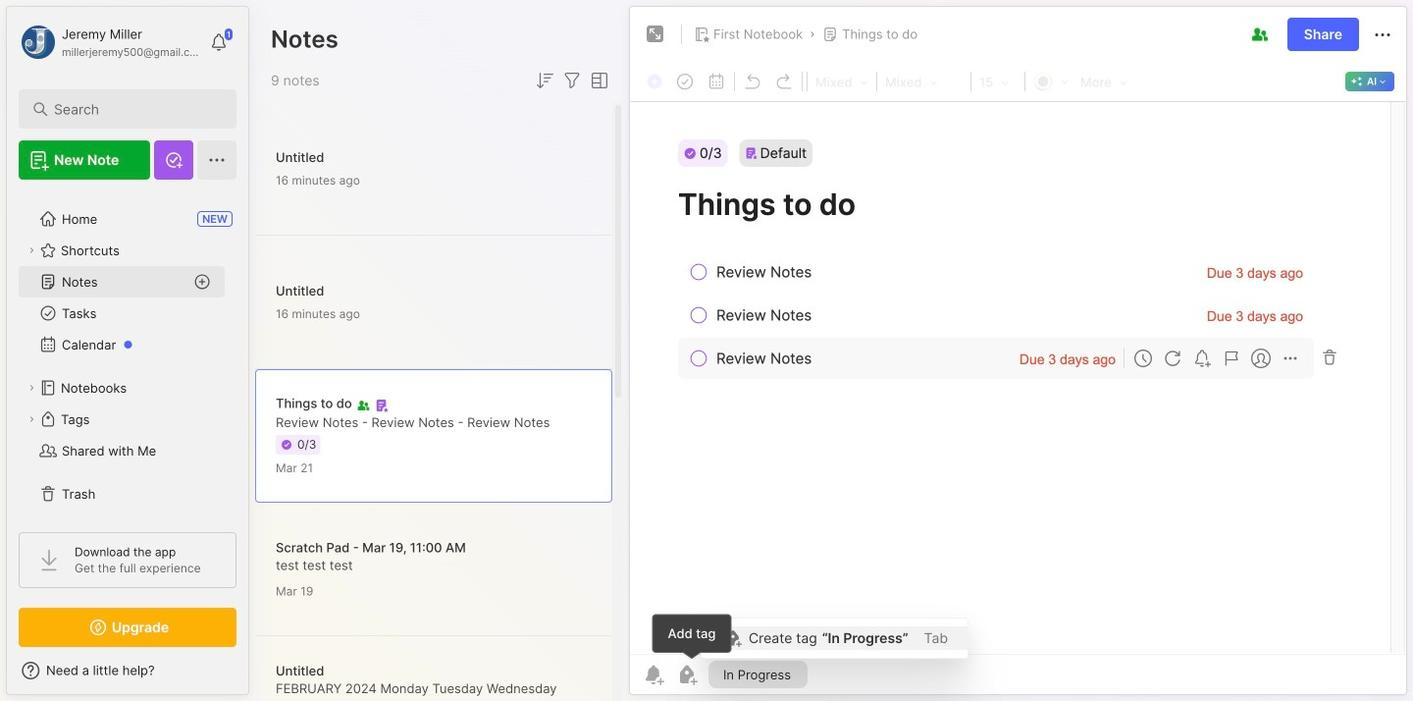 Task type: describe. For each thing, give the bounding box(es) containing it.
note window element
[[629, 6, 1408, 695]]

Add filters field
[[561, 69, 584, 92]]

add a reminder image
[[642, 663, 666, 686]]

Note Editor text field
[[630, 101, 1407, 654]]

heading level image
[[810, 69, 875, 94]]

tree inside main element
[[7, 191, 248, 521]]

More actions field
[[1372, 22, 1395, 47]]

click to collapse image
[[248, 665, 263, 688]]

main element
[[0, 0, 255, 701]]

more actions image
[[1372, 23, 1395, 47]]

Font family field
[[880, 69, 969, 94]]

add filters image
[[561, 69, 584, 92]]



Task type: locate. For each thing, give the bounding box(es) containing it.
Account field
[[19, 23, 200, 62]]

insert image
[[642, 69, 670, 94]]

None search field
[[54, 97, 211, 121]]

expand tags image
[[26, 413, 37, 425]]

Search text field
[[54, 100, 211, 119]]

tree
[[7, 191, 248, 521]]

expand notebooks image
[[26, 382, 37, 394]]

More field
[[1075, 69, 1134, 94]]

font family image
[[880, 69, 969, 94]]

expand note image
[[644, 23, 668, 46]]

Font size field
[[974, 69, 1023, 94]]

add tag image
[[676, 663, 699, 686]]

font size image
[[974, 69, 1023, 94]]

View options field
[[584, 69, 612, 92]]

tooltip
[[652, 614, 732, 660]]

font color image
[[1028, 68, 1075, 93]]

more image
[[1075, 69, 1134, 94]]

Insert field
[[642, 69, 670, 94]]

Sort options field
[[533, 69, 557, 92]]

Font color field
[[1028, 68, 1075, 93]]

WHAT'S NEW field
[[7, 655, 248, 686]]

Heading level field
[[810, 69, 875, 94]]

none search field inside main element
[[54, 97, 211, 121]]



Task type: vqa. For each thing, say whether or not it's contained in the screenshot.
Add A Reminder image
yes



